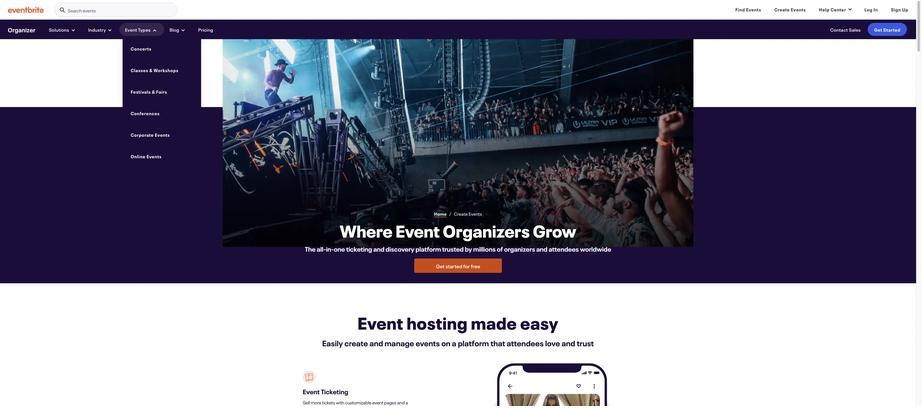 Task type: describe. For each thing, give the bounding box(es) containing it.
center
[[831, 6, 847, 12]]

contact sales
[[831, 26, 861, 33]]

festivals & fairs
[[131, 88, 167, 95]]

home link
[[434, 211, 447, 218]]

worldwide
[[580, 244, 612, 254]]

industry
[[88, 26, 106, 33]]

discovery
[[386, 244, 415, 254]]

sign
[[891, 6, 902, 12]]

event
[[372, 400, 383, 406]]

events for online events
[[147, 153, 162, 159]]

events for create events
[[791, 6, 806, 12]]

easy
[[521, 313, 559, 335]]

event for types
[[125, 26, 137, 33]]

event inside home / create events where event organizers grow the all-in-one ticketing and discovery platform trusted by millions of organizers and attendees worldwide
[[396, 221, 440, 243]]

event for hosting
[[358, 313, 404, 335]]

classes
[[131, 67, 148, 73]]

get started
[[875, 26, 901, 33]]

search events
[[68, 7, 96, 13]]

sign up link
[[886, 3, 914, 16]]

search events button
[[54, 3, 177, 17]]

attendees inside home / create events where event organizers grow the all-in-one ticketing and discovery platform trusted by millions of organizers and attendees worldwide
[[549, 244, 579, 254]]

ticketing
[[346, 244, 372, 254]]

help center
[[819, 6, 847, 12]]

where
[[340, 221, 393, 243]]

by
[[465, 244, 472, 254]]

and right love
[[562, 338, 576, 349]]

event hosting made easy easily create and manage events on a platform that attendees love and trust
[[322, 313, 594, 349]]

log
[[865, 6, 873, 12]]

in
[[874, 6, 878, 12]]

on inside event ticketing sell more tickets with customizable event pages and a seamless checkout experience for attendees on
[[392, 406, 397, 407]]

submenu element
[[123, 38, 201, 167]]

get
[[436, 262, 445, 270]]

a for hosting
[[452, 338, 457, 349]]

up
[[903, 6, 909, 12]]

and right ticketing
[[373, 244, 385, 254]]

conferences link
[[131, 108, 193, 119]]

contact
[[831, 26, 848, 33]]

eventbrite image
[[8, 7, 44, 13]]

1 horizontal spatial create
[[775, 6, 790, 12]]

find events link
[[730, 3, 767, 16]]

experience
[[342, 406, 364, 407]]

& for classes
[[149, 67, 153, 73]]

search
[[68, 7, 82, 13]]

with
[[336, 400, 345, 406]]

pages
[[384, 400, 397, 406]]

organizers
[[443, 221, 530, 243]]

event for ticketing
[[303, 387, 320, 397]]

sign up
[[891, 6, 909, 12]]

attendees inside event hosting made easy easily create and manage events on a platform that attendees love and trust
[[507, 338, 544, 349]]

more
[[311, 400, 321, 406]]

log in link
[[860, 3, 884, 16]]

event ticketing sell more tickets with customizable event pages and a seamless checkout experience for attendees on 
[[303, 387, 408, 407]]

of
[[497, 244, 503, 254]]

corporate
[[131, 131, 154, 138]]

home
[[434, 211, 447, 217]]

trusted
[[442, 244, 464, 254]]

checkout
[[322, 406, 341, 407]]

easily
[[322, 338, 343, 349]]

classes & workshops link
[[131, 64, 193, 76]]

conferences
[[131, 110, 160, 116]]

and down grow on the right bottom
[[537, 244, 548, 254]]

for inside event ticketing sell more tickets with customizable event pages and a seamless checkout experience for attendees on
[[365, 406, 370, 407]]

secondary organizer element
[[0, 20, 917, 167]]

phone showing an event listing page of eventbrite. the event is about a pizza making class, and there is a woman making a pizza. image
[[454, 362, 650, 407]]

solutions
[[49, 26, 69, 33]]

customizable
[[345, 400, 372, 406]]

festivals & fairs link
[[131, 86, 193, 97]]

/
[[450, 211, 452, 217]]

made
[[471, 313, 517, 335]]

concerts link
[[131, 43, 193, 54]]

for inside get started for free button
[[464, 262, 470, 270]]



Task type: locate. For each thing, give the bounding box(es) containing it.
started for get
[[884, 26, 901, 33]]

1 vertical spatial create
[[454, 211, 468, 217]]

0 horizontal spatial create
[[454, 211, 468, 217]]

1 horizontal spatial platform
[[458, 338, 489, 349]]

workshops
[[154, 67, 179, 73]]

get started for free link
[[415, 259, 502, 274]]

events left help
[[791, 6, 806, 12]]

attendees down grow on the right bottom
[[549, 244, 579, 254]]

2 horizontal spatial attendees
[[549, 244, 579, 254]]

0 vertical spatial a
[[452, 338, 457, 349]]

one
[[334, 244, 345, 254]]

trust
[[577, 338, 594, 349]]

corporate events
[[131, 131, 170, 138]]

&
[[149, 67, 153, 73], [152, 88, 155, 95]]

platform left that
[[458, 338, 489, 349]]

1 vertical spatial events
[[416, 338, 440, 349]]

0 vertical spatial on
[[442, 338, 451, 349]]

hosting
[[407, 313, 468, 335]]

love
[[545, 338, 560, 349]]

1 horizontal spatial attendees
[[507, 338, 544, 349]]

contact sales link
[[828, 23, 864, 36]]

0 horizontal spatial events
[[83, 7, 96, 13]]

get
[[875, 26, 883, 33]]

a for ticketing
[[406, 400, 408, 406]]

tickets
[[322, 400, 335, 406]]

& left fairs
[[152, 88, 155, 95]]

events down hosting
[[416, 338, 440, 349]]

events right search
[[83, 7, 96, 13]]

0 horizontal spatial attendees
[[371, 406, 391, 407]]

event up more at bottom left
[[303, 387, 320, 397]]

1 vertical spatial for
[[365, 406, 370, 407]]

a inside event hosting made easy easily create and manage events on a platform that attendees love and trust
[[452, 338, 457, 349]]

started inside 'secondary organizer' "element"
[[884, 26, 901, 33]]

0 vertical spatial for
[[464, 262, 470, 270]]

events inside button
[[83, 7, 96, 13]]

0 horizontal spatial a
[[406, 400, 408, 406]]

1 horizontal spatial a
[[452, 338, 457, 349]]

online events link
[[131, 151, 193, 162]]

and right pages
[[397, 400, 405, 406]]

0 vertical spatial create
[[775, 6, 790, 12]]

events up organizers
[[469, 211, 482, 217]]

create
[[775, 6, 790, 12], [454, 211, 468, 217]]

classes & workshops
[[131, 67, 179, 73]]

event types
[[125, 26, 151, 33]]

online
[[131, 153, 146, 159]]

online events
[[131, 153, 162, 159]]

for left free
[[464, 262, 470, 270]]

organizers
[[504, 244, 535, 254]]

corporate events link
[[131, 129, 193, 140]]

event
[[125, 26, 137, 33], [396, 221, 440, 243], [358, 313, 404, 335], [303, 387, 320, 397]]

help
[[819, 6, 830, 12]]

started inside button
[[446, 262, 463, 270]]

a inside event ticketing sell more tickets with customizable event pages and a seamless checkout experience for attendees on
[[406, 400, 408, 406]]

events
[[83, 7, 96, 13], [416, 338, 440, 349]]

events inside "link"
[[155, 131, 170, 138]]

events right the find
[[746, 6, 762, 12]]

platform inside event hosting made easy easily create and manage events on a platform that attendees love and trust
[[458, 338, 489, 349]]

events
[[746, 6, 762, 12], [791, 6, 806, 12], [155, 131, 170, 138], [147, 153, 162, 159], [469, 211, 482, 217]]

pricing
[[198, 26, 213, 33]]

log in
[[865, 6, 878, 12]]

event inside 'secondary organizer' "element"
[[125, 26, 137, 33]]

get started for free button
[[415, 259, 502, 274]]

0 horizontal spatial platform
[[416, 244, 441, 254]]

types
[[138, 26, 151, 33]]

event inside event hosting made easy easily create and manage events on a platform that attendees love and trust
[[358, 313, 404, 335]]

events for find events
[[746, 6, 762, 12]]

that
[[491, 338, 505, 349]]

attendees inside event ticketing sell more tickets with customizable event pages and a seamless checkout experience for attendees on
[[371, 406, 391, 407]]

events right corporate
[[155, 131, 170, 138]]

& for festivals
[[152, 88, 155, 95]]

1 vertical spatial on
[[392, 406, 397, 407]]

home / create events where event organizers grow the all-in-one ticketing and discovery platform trusted by millions of organizers and attendees worldwide
[[305, 211, 612, 254]]

millions
[[473, 244, 496, 254]]

event left types
[[125, 26, 137, 33]]

free
[[471, 262, 480, 270]]

1 vertical spatial a
[[406, 400, 408, 406]]

events inside home / create events where event organizers grow the all-in-one ticketing and discovery platform trusted by millions of organizers and attendees worldwide
[[469, 211, 482, 217]]

0 vertical spatial events
[[83, 7, 96, 13]]

on right event
[[392, 406, 397, 407]]

0 horizontal spatial on
[[392, 406, 397, 407]]

get started for free
[[436, 262, 480, 270]]

on inside event hosting made easy easily create and manage events on a platform that attendees love and trust
[[442, 338, 451, 349]]

1 horizontal spatial for
[[464, 262, 470, 270]]

0 horizontal spatial for
[[365, 406, 370, 407]]

platform
[[416, 244, 441, 254], [458, 338, 489, 349]]

2 vertical spatial attendees
[[371, 406, 391, 407]]

and right create
[[370, 338, 383, 349]]

on down hosting
[[442, 338, 451, 349]]

attendees down easy
[[507, 338, 544, 349]]

0 vertical spatial &
[[149, 67, 153, 73]]

1 vertical spatial started
[[446, 262, 463, 270]]

sell
[[303, 400, 310, 406]]

create events link
[[769, 3, 812, 16]]

festivals
[[131, 88, 151, 95]]

create inside home / create events where event organizers grow the all-in-one ticketing and discovery platform trusted by millions of organizers and attendees worldwide
[[454, 211, 468, 217]]

a right pages
[[406, 400, 408, 406]]

seamless
[[303, 406, 322, 407]]

pricing link
[[196, 23, 216, 36]]

started for get
[[446, 262, 463, 270]]

events inside event hosting made easy easily create and manage events on a platform that attendees love and trust
[[416, 338, 440, 349]]

1 horizontal spatial started
[[884, 26, 901, 33]]

grow
[[533, 221, 577, 243]]

find
[[736, 6, 745, 12]]

attendees
[[549, 244, 579, 254], [507, 338, 544, 349], [371, 406, 391, 407]]

1 horizontal spatial events
[[416, 338, 440, 349]]

0 vertical spatial attendees
[[549, 244, 579, 254]]

events for corporate events
[[155, 131, 170, 138]]

find events
[[736, 6, 762, 12]]

the
[[305, 244, 316, 254]]

manage
[[385, 338, 414, 349]]

for
[[464, 262, 470, 270], [365, 406, 370, 407]]

all-
[[317, 244, 326, 254]]

platform inside home / create events where event organizers grow the all-in-one ticketing and discovery platform trusted by millions of organizers and attendees worldwide
[[416, 244, 441, 254]]

1 vertical spatial attendees
[[507, 338, 544, 349]]

1 horizontal spatial on
[[442, 338, 451, 349]]

get started link
[[868, 23, 907, 36]]

create
[[345, 338, 368, 349]]

0 vertical spatial started
[[884, 26, 901, 33]]

events right online
[[147, 153, 162, 159]]

& right classes
[[149, 67, 153, 73]]

event up "manage"
[[358, 313, 404, 335]]

a down hosting
[[452, 338, 457, 349]]

for left event
[[365, 406, 370, 407]]

concerts
[[131, 45, 152, 52]]

platform up get
[[416, 244, 441, 254]]

and
[[373, 244, 385, 254], [537, 244, 548, 254], [370, 338, 383, 349], [562, 338, 576, 349], [397, 400, 405, 406]]

event up discovery
[[396, 221, 440, 243]]

1 vertical spatial platform
[[458, 338, 489, 349]]

 image
[[303, 371, 316, 385]]

create events
[[775, 6, 806, 12]]

organizer
[[8, 25, 36, 34]]

in-
[[326, 244, 334, 254]]

1 vertical spatial &
[[152, 88, 155, 95]]

ticketing
[[321, 387, 349, 397]]

blog
[[170, 26, 179, 33]]

0 vertical spatial platform
[[416, 244, 441, 254]]

attendees right experience at the left
[[371, 406, 391, 407]]

0 horizontal spatial started
[[446, 262, 463, 270]]

event inside event ticketing sell more tickets with customizable event pages and a seamless checkout experience for attendees on
[[303, 387, 320, 397]]

sales
[[849, 26, 861, 33]]

on
[[442, 338, 451, 349], [392, 406, 397, 407]]

and inside event ticketing sell more tickets with customizable event pages and a seamless checkout experience for attendees on
[[397, 400, 405, 406]]

fairs
[[156, 88, 167, 95]]



Task type: vqa. For each thing, say whether or not it's contained in the screenshot.
the top Started
yes



